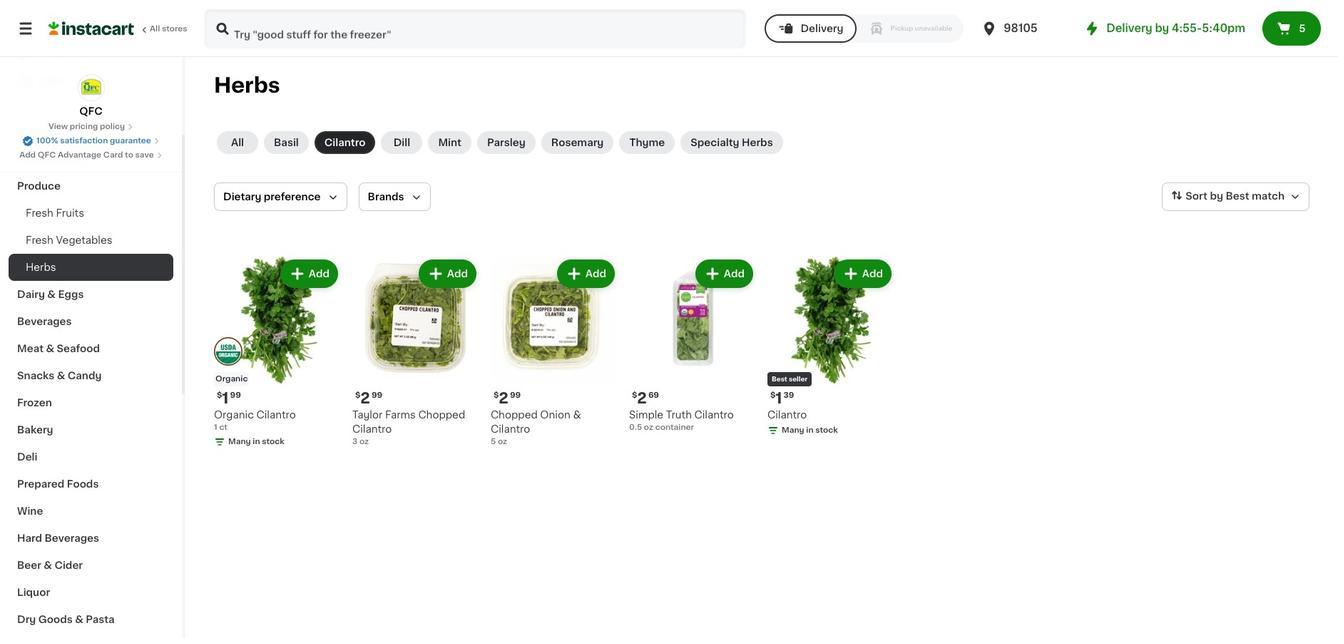 Task type: locate. For each thing, give the bounding box(es) containing it.
wine link
[[9, 498, 173, 525]]

qfc up view pricing policy 'link'
[[79, 106, 103, 116]]

0 horizontal spatial in
[[253, 438, 260, 446]]

0 horizontal spatial 1
[[214, 424, 217, 432]]

beverages up cider
[[45, 534, 99, 544]]

3 add button from the left
[[558, 261, 614, 287]]

99 for organic cilantro
[[230, 392, 241, 400]]

1 vertical spatial all
[[231, 138, 244, 148]]

99 up taylor
[[372, 392, 383, 400]]

in down organic cilantro 1 ct at the bottom left
[[253, 438, 260, 446]]

cilantro
[[324, 138, 366, 148], [256, 410, 296, 420], [695, 410, 734, 420], [768, 410, 807, 420], [352, 425, 392, 434], [491, 425, 530, 434]]

1 horizontal spatial in
[[806, 427, 814, 434]]

thyme link
[[620, 131, 675, 154]]

0 horizontal spatial by
[[1155, 23, 1170, 34]]

1 horizontal spatial chopped
[[491, 410, 538, 420]]

2 fresh from the top
[[26, 235, 53, 245]]

cilantro inside chopped onion & cilantro 5 oz
[[491, 425, 530, 434]]

1 horizontal spatial best
[[1226, 191, 1250, 201]]

1
[[222, 391, 229, 406], [776, 391, 782, 406], [214, 424, 217, 432]]

$ left 39
[[771, 392, 776, 400]]

taylor
[[352, 410, 383, 420]]

fresh vegetables link
[[9, 227, 173, 254]]

deli
[[17, 452, 37, 462]]

1 left 39
[[776, 391, 782, 406]]

$ inside $ 2 69
[[632, 392, 637, 400]]

3 2 from the left
[[637, 391, 647, 406]]

1 vertical spatial herbs
[[742, 138, 773, 148]]

5 $ from the left
[[771, 392, 776, 400]]

oz inside taylor farms chopped cilantro 3 oz
[[360, 438, 369, 446]]

2 $ 2 99 from the left
[[494, 391, 521, 406]]

2 chopped from the left
[[491, 410, 538, 420]]

herbs up all link
[[214, 75, 280, 96]]

delivery for delivery by 4:55-5:40pm
[[1107, 23, 1153, 34]]

0 horizontal spatial oz
[[360, 438, 369, 446]]

view
[[48, 123, 68, 131]]

1 horizontal spatial many
[[782, 427, 805, 434]]

0 vertical spatial many
[[782, 427, 805, 434]]

sort by
[[1186, 191, 1224, 201]]

chopped left onion
[[491, 410, 538, 420]]

wine
[[17, 507, 43, 517]]

2 2 from the left
[[499, 391, 509, 406]]

0 vertical spatial organic
[[215, 375, 248, 383]]

$ 2 99 up chopped onion & cilantro 5 oz
[[494, 391, 521, 406]]

view pricing policy link
[[48, 121, 133, 133]]

chopped right farms
[[418, 410, 465, 420]]

best left match
[[1226, 191, 1250, 201]]

2 $ from the left
[[355, 392, 361, 400]]

99 up organic cilantro 1 ct at the bottom left
[[230, 392, 241, 400]]

$ for organic cilantro
[[217, 392, 222, 400]]

fresh for fresh vegetables
[[26, 235, 53, 245]]

$ 1 99
[[217, 391, 241, 406]]

$ up taylor
[[355, 392, 361, 400]]

delivery inside button
[[801, 24, 844, 34]]

it
[[63, 48, 70, 58]]

& right onion
[[573, 410, 581, 420]]

2 horizontal spatial 2
[[637, 391, 647, 406]]

1 vertical spatial qfc
[[38, 151, 56, 159]]

1 $ 2 99 from the left
[[355, 391, 383, 406]]

fresh
[[26, 208, 53, 218], [26, 235, 53, 245]]

liquor
[[17, 588, 50, 598]]

fresh down the produce
[[26, 208, 53, 218]]

1 horizontal spatial 1
[[222, 391, 229, 406]]

0 horizontal spatial all
[[150, 25, 160, 33]]

2 horizontal spatial herbs
[[742, 138, 773, 148]]

99 for taylor farms chopped cilantro
[[372, 392, 383, 400]]

1 vertical spatial by
[[1210, 191, 1224, 201]]

1 horizontal spatial stock
[[816, 427, 838, 434]]

buy
[[40, 48, 60, 58]]

$ inside $ 1 39
[[771, 392, 776, 400]]

4 $ from the left
[[632, 392, 637, 400]]

1 horizontal spatial many in stock
[[782, 427, 838, 434]]

0 vertical spatial all
[[150, 25, 160, 33]]

1 vertical spatial 5
[[491, 438, 496, 446]]

organic inside organic cilantro 1 ct
[[214, 410, 254, 420]]

many in stock down organic cilantro 1 ct at the bottom left
[[228, 438, 285, 446]]

& right beer
[[44, 561, 52, 571]]

0 horizontal spatial best
[[772, 376, 788, 382]]

2 add button from the left
[[420, 261, 475, 287]]

1 horizontal spatial all
[[231, 138, 244, 148]]

1 vertical spatial fresh
[[26, 235, 53, 245]]

1 vertical spatial stock
[[262, 438, 285, 446]]

mint
[[438, 138, 462, 148]]

beer
[[17, 561, 41, 571]]

& left candy
[[57, 371, 65, 381]]

1 fresh from the top
[[26, 208, 53, 218]]

seller
[[789, 376, 808, 382]]

$ for taylor farms chopped cilantro
[[355, 392, 361, 400]]

$ 2 69
[[632, 391, 659, 406]]

liquor link
[[9, 579, 173, 606]]

prepared foods link
[[9, 471, 173, 498]]

service type group
[[765, 14, 964, 43]]

mint link
[[428, 131, 472, 154]]

again
[[72, 48, 100, 58]]

dry
[[17, 615, 36, 625]]

0 vertical spatial best
[[1226, 191, 1250, 201]]

herbs
[[214, 75, 280, 96], [742, 138, 773, 148], [26, 263, 56, 273]]

parsley
[[487, 138, 526, 148]]

qfc
[[79, 106, 103, 116], [38, 151, 56, 159]]

herbs up "dairy & eggs"
[[26, 263, 56, 273]]

oz inside chopped onion & cilantro 5 oz
[[498, 438, 507, 446]]

1 horizontal spatial delivery
[[1107, 23, 1153, 34]]

0 horizontal spatial many in stock
[[228, 438, 285, 446]]

1 chopped from the left
[[418, 410, 465, 420]]

hard beverages
[[17, 534, 99, 544]]

all left stores
[[150, 25, 160, 33]]

1 for organic cilantro
[[222, 391, 229, 406]]

by inside field
[[1210, 191, 1224, 201]]

parsley link
[[477, 131, 536, 154]]

0 horizontal spatial 99
[[230, 392, 241, 400]]

add qfc advantage card to save link
[[19, 150, 163, 161]]

thanksgiving
[[17, 154, 85, 164]]

1 up ct
[[222, 391, 229, 406]]

1 horizontal spatial 2
[[499, 391, 509, 406]]

2 horizontal spatial 99
[[510, 392, 521, 400]]

in down seller
[[806, 427, 814, 434]]

1 horizontal spatial by
[[1210, 191, 1224, 201]]

0 horizontal spatial delivery
[[801, 24, 844, 34]]

1 horizontal spatial 99
[[372, 392, 383, 400]]

0 horizontal spatial chopped
[[418, 410, 465, 420]]

item badge image
[[214, 337, 243, 366]]

1 horizontal spatial herbs
[[214, 75, 280, 96]]

0 vertical spatial herbs
[[214, 75, 280, 96]]

1 2 from the left
[[361, 391, 370, 406]]

99 inside $ 1 99
[[230, 392, 241, 400]]

fresh down 'fresh fruits'
[[26, 235, 53, 245]]

& for eggs
[[47, 290, 56, 300]]

1 horizontal spatial $ 2 99
[[494, 391, 521, 406]]

by
[[1155, 23, 1170, 34], [1210, 191, 1224, 201]]

0 horizontal spatial 5
[[491, 438, 496, 446]]

add for chopped onion & cilantro
[[586, 269, 606, 279]]

1 horizontal spatial oz
[[498, 438, 507, 446]]

2 vertical spatial herbs
[[26, 263, 56, 273]]

2 99 from the left
[[372, 392, 383, 400]]

2 horizontal spatial 1
[[776, 391, 782, 406]]

add button for chopped
[[558, 261, 614, 287]]

preference
[[264, 192, 321, 202]]

onion
[[540, 410, 571, 420]]

guarantee
[[110, 137, 151, 145]]

eggs
[[58, 290, 84, 300]]

add button for taylor
[[420, 261, 475, 287]]

frozen link
[[9, 390, 173, 417]]

basil
[[274, 138, 299, 148]]

fruits
[[56, 208, 84, 218]]

$ 2 99 for taylor
[[355, 391, 383, 406]]

$ inside $ 1 99
[[217, 392, 222, 400]]

$ up chopped onion & cilantro 5 oz
[[494, 392, 499, 400]]

4:55-
[[1172, 23, 1202, 34]]

many down organic cilantro 1 ct at the bottom left
[[228, 438, 251, 446]]

all link
[[217, 131, 258, 154]]

oz for chopped onion & cilantro
[[498, 438, 507, 446]]

0 vertical spatial by
[[1155, 23, 1170, 34]]

Search field
[[205, 10, 745, 47]]

$ left 69
[[632, 392, 637, 400]]

instacart logo image
[[49, 20, 134, 37]]

& left eggs
[[47, 290, 56, 300]]

4 add button from the left
[[697, 261, 752, 287]]

beverages down "dairy & eggs"
[[17, 317, 72, 327]]

3 99 from the left
[[510, 392, 521, 400]]

2 up taylor
[[361, 391, 370, 406]]

farms
[[385, 410, 416, 420]]

$ 1 39
[[771, 391, 794, 406]]

rosemary link
[[541, 131, 614, 154]]

$
[[217, 392, 222, 400], [355, 392, 361, 400], [494, 392, 499, 400], [632, 392, 637, 400], [771, 392, 776, 400]]

match
[[1252, 191, 1285, 201]]

beer & cider
[[17, 561, 83, 571]]

many down $ 1 39 on the right bottom of page
[[782, 427, 805, 434]]

view pricing policy
[[48, 123, 125, 131]]

many in stock
[[782, 427, 838, 434], [228, 438, 285, 446]]

1 vertical spatial best
[[772, 376, 788, 382]]

best inside field
[[1226, 191, 1250, 201]]

by right the sort
[[1210, 191, 1224, 201]]

0 horizontal spatial 2
[[361, 391, 370, 406]]

produce
[[17, 181, 61, 191]]

0 vertical spatial in
[[806, 427, 814, 434]]

0 horizontal spatial qfc
[[38, 151, 56, 159]]

2
[[361, 391, 370, 406], [499, 391, 509, 406], [637, 391, 647, 406]]

& for seafood
[[46, 344, 54, 354]]

goods
[[38, 615, 73, 625]]

1 99 from the left
[[230, 392, 241, 400]]

organic up ct
[[214, 410, 254, 420]]

$ 2 99 up taylor
[[355, 391, 383, 406]]

2 left 69
[[637, 391, 647, 406]]

container
[[655, 424, 694, 432]]

hard
[[17, 534, 42, 544]]

None search field
[[204, 9, 747, 49]]

& right meat
[[46, 344, 54, 354]]

by for delivery
[[1155, 23, 1170, 34]]

99 up chopped onion & cilantro 5 oz
[[510, 392, 521, 400]]

to
[[125, 151, 133, 159]]

simple truth cilantro 0.5 oz container
[[629, 410, 734, 432]]

dairy
[[17, 290, 45, 300]]

$ for simple truth cilantro
[[632, 392, 637, 400]]

cilantro link
[[314, 131, 376, 154]]

all for all
[[231, 138, 244, 148]]

0 vertical spatial 5
[[1299, 24, 1306, 34]]

delivery button
[[765, 14, 857, 43]]

in
[[806, 427, 814, 434], [253, 438, 260, 446]]

0 horizontal spatial stock
[[262, 438, 285, 446]]

by left 4:55-
[[1155, 23, 1170, 34]]

$ 2 99
[[355, 391, 383, 406], [494, 391, 521, 406]]

0 vertical spatial qfc
[[79, 106, 103, 116]]

sort
[[1186, 191, 1208, 201]]

add for simple truth cilantro
[[724, 269, 745, 279]]

best left seller
[[772, 376, 788, 382]]

3 product group from the left
[[491, 257, 618, 448]]

0 horizontal spatial $ 2 99
[[355, 391, 383, 406]]

qfc down 100%
[[38, 151, 56, 159]]

1 vertical spatial organic
[[214, 410, 254, 420]]

meat
[[17, 344, 44, 354]]

all left basil
[[231, 138, 244, 148]]

$ up ct
[[217, 392, 222, 400]]

add for organic cilantro
[[309, 269, 330, 279]]

many in stock down 39
[[782, 427, 838, 434]]

2 for chopped onion & cilantro
[[499, 391, 509, 406]]

produce link
[[9, 173, 173, 200]]

cilantro inside taylor farms chopped cilantro 3 oz
[[352, 425, 392, 434]]

thanksgiving link
[[9, 146, 173, 173]]

lists link
[[9, 67, 173, 96]]

2 horizontal spatial oz
[[644, 424, 654, 432]]

save
[[135, 151, 154, 159]]

2 up chopped onion & cilantro 5 oz
[[499, 391, 509, 406]]

chopped inside taylor farms chopped cilantro 3 oz
[[418, 410, 465, 420]]

product group
[[214, 257, 341, 451], [352, 257, 479, 448], [491, 257, 618, 448], [629, 257, 756, 434], [768, 257, 895, 439]]

0 vertical spatial many in stock
[[782, 427, 838, 434]]

3 $ from the left
[[494, 392, 499, 400]]

herbs link
[[9, 254, 173, 281]]

0 horizontal spatial many
[[228, 438, 251, 446]]

69
[[648, 392, 659, 400]]

organic for organic
[[215, 375, 248, 383]]

1 $ from the left
[[217, 392, 222, 400]]

0 vertical spatial stock
[[816, 427, 838, 434]]

1 horizontal spatial 5
[[1299, 24, 1306, 34]]

dill link
[[381, 131, 423, 154]]

0 vertical spatial fresh
[[26, 208, 53, 218]]

herbs right specialty
[[742, 138, 773, 148]]

best
[[1226, 191, 1250, 201], [772, 376, 788, 382]]

5 product group from the left
[[768, 257, 895, 439]]

beer & cider link
[[9, 552, 173, 579]]

1 left ct
[[214, 424, 217, 432]]

fresh for fresh fruits
[[26, 208, 53, 218]]

qfc logo image
[[77, 74, 105, 101]]

organic up $ 1 99
[[215, 375, 248, 383]]

organic cilantro 1 ct
[[214, 410, 296, 432]]

add button
[[282, 261, 337, 287], [420, 261, 475, 287], [558, 261, 614, 287], [697, 261, 752, 287], [835, 261, 890, 287]]



Task type: vqa. For each thing, say whether or not it's contained in the screenshot.
Center
no



Task type: describe. For each thing, give the bounding box(es) containing it.
basil link
[[264, 131, 309, 154]]

100%
[[36, 137, 58, 145]]

qfc link
[[77, 74, 105, 118]]

ct
[[219, 424, 228, 432]]

dairy & eggs
[[17, 290, 84, 300]]

1 for cilantro
[[776, 391, 782, 406]]

5 add button from the left
[[835, 261, 890, 287]]

card
[[103, 151, 123, 159]]

taylor farms chopped cilantro 3 oz
[[352, 410, 465, 446]]

add for cilantro
[[862, 269, 883, 279]]

oz inside the simple truth cilantro 0.5 oz container
[[644, 424, 654, 432]]

2 for taylor farms chopped cilantro
[[361, 391, 370, 406]]

$ for chopped onion & cilantro
[[494, 392, 499, 400]]

best seller
[[772, 376, 808, 382]]

dry goods & pasta link
[[9, 606, 173, 634]]

1 horizontal spatial qfc
[[79, 106, 103, 116]]

best match
[[1226, 191, 1285, 201]]

0.5
[[629, 424, 642, 432]]

1 vertical spatial many
[[228, 438, 251, 446]]

brands button
[[359, 183, 431, 211]]

cilantro inside the simple truth cilantro 0.5 oz container
[[695, 410, 734, 420]]

1 inside organic cilantro 1 ct
[[214, 424, 217, 432]]

100% satisfaction guarantee
[[36, 137, 151, 145]]

5 inside button
[[1299, 24, 1306, 34]]

fresh fruits
[[26, 208, 84, 218]]

dietary preference
[[223, 192, 321, 202]]

2 for simple truth cilantro
[[637, 391, 647, 406]]

candy
[[68, 371, 102, 381]]

dill
[[394, 138, 410, 148]]

1 product group from the left
[[214, 257, 341, 451]]

by for sort
[[1210, 191, 1224, 201]]

all stores
[[150, 25, 187, 33]]

all for all stores
[[150, 25, 160, 33]]

5 button
[[1263, 11, 1321, 46]]

all stores link
[[49, 9, 188, 49]]

snacks
[[17, 371, 54, 381]]

snacks & candy link
[[9, 362, 173, 390]]

best for best seller
[[772, 376, 788, 382]]

chopped onion & cilantro 5 oz
[[491, 410, 581, 446]]

1 vertical spatial many in stock
[[228, 438, 285, 446]]

& inside chopped onion & cilantro 5 oz
[[573, 410, 581, 420]]

herbs inside "link"
[[742, 138, 773, 148]]

& for cider
[[44, 561, 52, 571]]

simple
[[629, 410, 664, 420]]

vegetables
[[56, 235, 112, 245]]

1 vertical spatial in
[[253, 438, 260, 446]]

bakery link
[[9, 417, 173, 444]]

39
[[784, 392, 794, 400]]

oz for taylor farms chopped cilantro
[[360, 438, 369, 446]]

buy it again
[[40, 48, 100, 58]]

$ for cilantro
[[771, 392, 776, 400]]

foods
[[67, 479, 99, 489]]

& for candy
[[57, 371, 65, 381]]

5:40pm
[[1202, 23, 1246, 34]]

lists
[[40, 76, 65, 86]]

Best match Sort by field
[[1162, 183, 1310, 211]]

5 inside chopped onion & cilantro 5 oz
[[491, 438, 496, 446]]

100% satisfaction guarantee button
[[22, 133, 160, 147]]

advantage
[[58, 151, 101, 159]]

truth
[[666, 410, 692, 420]]

thyme
[[630, 138, 665, 148]]

policy
[[100, 123, 125, 131]]

fresh fruits link
[[9, 200, 173, 227]]

buy it again link
[[9, 39, 173, 67]]

0 vertical spatial beverages
[[17, 317, 72, 327]]

seafood
[[57, 344, 100, 354]]

add button for simple
[[697, 261, 752, 287]]

cilantro inside 'link'
[[324, 138, 366, 148]]

dairy & eggs link
[[9, 281, 173, 308]]

delivery for delivery
[[801, 24, 844, 34]]

1 add button from the left
[[282, 261, 337, 287]]

prepared
[[17, 479, 64, 489]]

delivery by 4:55-5:40pm
[[1107, 23, 1246, 34]]

1 vertical spatial beverages
[[45, 534, 99, 544]]

& left pasta
[[75, 615, 83, 625]]

specialty
[[691, 138, 740, 148]]

bakery
[[17, 425, 53, 435]]

satisfaction
[[60, 137, 108, 145]]

snacks & candy
[[17, 371, 102, 381]]

delivery by 4:55-5:40pm link
[[1084, 20, 1246, 37]]

99 for chopped onion & cilantro
[[510, 392, 521, 400]]

$ 2 99 for chopped
[[494, 391, 521, 406]]

hard beverages link
[[9, 525, 173, 552]]

pricing
[[70, 123, 98, 131]]

add qfc advantage card to save
[[19, 151, 154, 159]]

rosemary
[[551, 138, 604, 148]]

2 product group from the left
[[352, 257, 479, 448]]

beverages link
[[9, 308, 173, 335]]

recipes
[[17, 127, 59, 137]]

0 horizontal spatial herbs
[[26, 263, 56, 273]]

4 product group from the left
[[629, 257, 756, 434]]

frozen
[[17, 398, 52, 408]]

deli link
[[9, 444, 173, 471]]

cilantro inside organic cilantro 1 ct
[[256, 410, 296, 420]]

add for taylor farms chopped cilantro
[[447, 269, 468, 279]]

3
[[352, 438, 358, 446]]

prepared foods
[[17, 479, 99, 489]]

best for best match
[[1226, 191, 1250, 201]]

meat & seafood
[[17, 344, 100, 354]]

dietary
[[223, 192, 261, 202]]

organic for organic cilantro 1 ct
[[214, 410, 254, 420]]

meat & seafood link
[[9, 335, 173, 362]]

dietary preference button
[[214, 183, 347, 211]]

chopped inside chopped onion & cilantro 5 oz
[[491, 410, 538, 420]]

recipes link
[[9, 118, 173, 146]]

cider
[[55, 561, 83, 571]]

stores
[[162, 25, 187, 33]]



